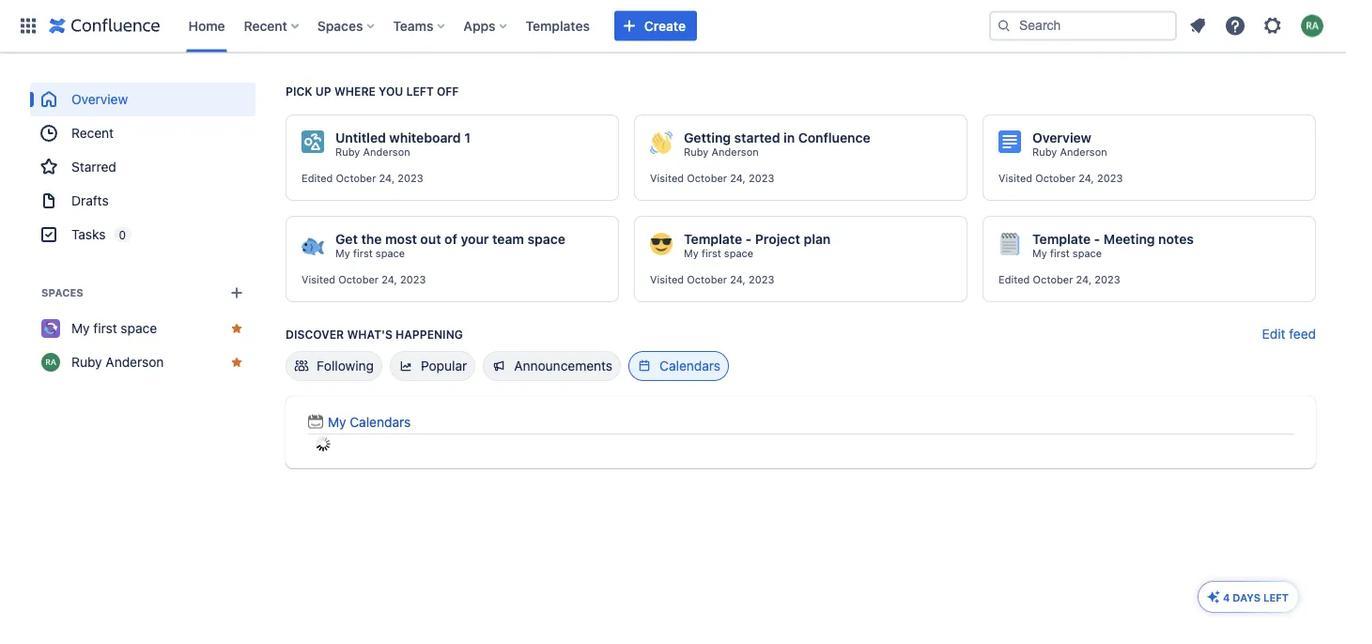 Task type: describe. For each thing, give the bounding box(es) containing it.
your profile and preferences image
[[1301, 15, 1324, 37]]

0
[[119, 228, 126, 241]]

wait image
[[316, 437, 331, 452]]

left
[[1264, 592, 1289, 604]]

24, for template - meeting notes
[[1076, 274, 1092, 286]]

templates
[[526, 18, 590, 33]]

announcements button
[[483, 351, 621, 382]]

started
[[735, 130, 780, 146]]

popular
[[421, 358, 467, 374]]

untitled whiteboard 1
[[335, 130, 471, 146]]

feed
[[1289, 327, 1317, 342]]

discover
[[286, 328, 344, 341]]

24, for get the most out of your team space
[[382, 274, 397, 286]]

1 vertical spatial calendars
[[350, 415, 411, 430]]

apps button
[[458, 11, 515, 41]]

confluence
[[798, 130, 871, 146]]

- for meeting
[[1094, 232, 1101, 247]]

edit feed
[[1263, 327, 1317, 342]]

template - project plan
[[684, 232, 831, 247]]

drafts
[[71, 193, 109, 209]]

pick
[[286, 85, 313, 98]]

october for template - meeting notes
[[1033, 274, 1073, 286]]

4 days left button
[[1199, 583, 1299, 613]]

space for get the most out of your team space
[[376, 248, 405, 260]]

ruby inside the 'getting started in confluence ruby anderson'
[[684, 146, 709, 158]]

global element
[[11, 0, 986, 52]]

pick up where you left off
[[286, 85, 459, 98]]

following
[[317, 358, 374, 374]]

2023 for untitled whiteboard 1
[[398, 172, 424, 185]]

my for get the most out of your team space
[[335, 248, 350, 260]]

discover what's happening
[[286, 328, 463, 341]]

template for template - meeting notes
[[1033, 232, 1091, 247]]

notification icon image
[[1187, 15, 1209, 37]]

my first space for most
[[335, 248, 405, 260]]

2023 for get the most out of your team space
[[400, 274, 426, 286]]

recent inside group
[[71, 125, 114, 141]]

4
[[1223, 592, 1230, 604]]

4 days left
[[1223, 592, 1289, 604]]

october down 'getting'
[[687, 172, 727, 185]]

spaces button
[[312, 11, 382, 41]]

in
[[784, 130, 795, 146]]

:sunglasses: image
[[650, 233, 673, 256]]

24, down started
[[730, 172, 746, 185]]

:notepad_spiral: image
[[999, 233, 1021, 256]]

visited down 'getting'
[[650, 172, 684, 185]]

:sunglasses: image
[[650, 233, 673, 256]]

following button
[[286, 351, 382, 382]]

space for template - project plan
[[724, 248, 754, 260]]

drafts link
[[30, 184, 256, 218]]

meeting
[[1104, 232, 1155, 247]]

up
[[316, 85, 331, 98]]

off
[[437, 85, 459, 98]]

tasks
[[71, 227, 106, 242]]

your
[[461, 232, 489, 247]]

my for template - meeting notes
[[1033, 248, 1047, 260]]

ruby anderson for untitled whiteboard 1
[[335, 146, 410, 158]]

settings icon image
[[1262, 15, 1285, 37]]

visited for template - project plan
[[650, 274, 684, 286]]

Search field
[[989, 11, 1177, 41]]

where
[[334, 85, 376, 98]]

create button
[[614, 11, 697, 41]]

recent link
[[30, 117, 256, 150]]

left
[[406, 85, 434, 98]]

teams button
[[387, 11, 452, 41]]

2023 for template - project plan
[[749, 274, 775, 286]]

anderson inside the 'getting started in confluence ruby anderson'
[[712, 146, 759, 158]]

1
[[464, 130, 471, 146]]

24, for overview
[[1079, 172, 1095, 185]]

create a space image
[[226, 282, 248, 304]]

2023 for template - meeting notes
[[1095, 274, 1121, 286]]

october for template - project plan
[[687, 274, 727, 286]]

of
[[445, 232, 458, 247]]

1 vertical spatial overview
[[1033, 130, 1092, 146]]

1 vertical spatial spaces
[[41, 287, 83, 299]]

popular button
[[390, 351, 476, 382]]



Task type: vqa. For each thing, say whether or not it's contained in the screenshot.
Untitled
yes



Task type: locate. For each thing, give the bounding box(es) containing it.
2 horizontal spatial ruby anderson
[[1033, 146, 1108, 158]]

group
[[30, 83, 256, 252]]

24, up template - meeting notes on the right of the page
[[1079, 172, 1095, 185]]

my first space
[[335, 248, 405, 260], [684, 248, 754, 260], [1033, 248, 1102, 260], [71, 321, 157, 336]]

0 horizontal spatial overview
[[71, 92, 128, 107]]

:fish: image
[[302, 233, 324, 256]]

spaces up where
[[317, 18, 363, 33]]

edited for untitled whiteboard 1
[[302, 172, 333, 185]]

edited october 24, 2023 for template
[[999, 274, 1121, 286]]

first for get the most out of your team space
[[353, 248, 373, 260]]

october for overview
[[1036, 172, 1076, 185]]

first for template - project plan
[[702, 248, 721, 260]]

recent inside dropdown button
[[244, 18, 287, 33]]

2 - from the left
[[1094, 232, 1101, 247]]

24, for untitled whiteboard 1
[[379, 172, 395, 185]]

visited october 24, 2023 for get the most out of your team space
[[302, 274, 426, 286]]

october down get
[[338, 274, 379, 286]]

1 horizontal spatial edited
[[999, 274, 1030, 286]]

0 vertical spatial overview
[[71, 92, 128, 107]]

spaces
[[317, 18, 363, 33], [41, 287, 83, 299]]

edited up :fish: icon
[[302, 172, 333, 185]]

0 vertical spatial edited october 24, 2023
[[302, 172, 424, 185]]

- left the project
[[746, 232, 752, 247]]

home
[[188, 18, 225, 33]]

edited down :notepad_spiral: icon
[[999, 274, 1030, 286]]

0 vertical spatial spaces
[[317, 18, 363, 33]]

template for template - project plan
[[684, 232, 742, 247]]

days
[[1233, 592, 1261, 604]]

october
[[336, 172, 376, 185], [687, 172, 727, 185], [1036, 172, 1076, 185], [338, 274, 379, 286], [687, 274, 727, 286], [1033, 274, 1073, 286]]

get the most out of your team space
[[335, 232, 566, 247]]

1 unstar this space image from the top
[[229, 321, 244, 336]]

ruby anderson for overview
[[1033, 146, 1108, 158]]

2023 down the template - project plan
[[749, 274, 775, 286]]

24,
[[379, 172, 395, 185], [730, 172, 746, 185], [1079, 172, 1095, 185], [382, 274, 397, 286], [730, 274, 746, 286], [1076, 274, 1092, 286]]

starred
[[71, 159, 116, 175]]

overview inside group
[[71, 92, 128, 107]]

banner containing home
[[0, 0, 1347, 53]]

2023 for overview
[[1098, 172, 1123, 185]]

october up template - meeting notes on the right of the page
[[1036, 172, 1076, 185]]

whiteboard
[[389, 130, 461, 146]]

0 vertical spatial unstar this space image
[[229, 321, 244, 336]]

my first space for meeting
[[1033, 248, 1102, 260]]

:fish: image
[[302, 233, 324, 256]]

visited down :fish: icon
[[302, 274, 335, 286]]

my first space link for meeting
[[1033, 247, 1102, 260]]

0 vertical spatial edited
[[302, 172, 333, 185]]

24, down template - meeting notes on the right of the page
[[1076, 274, 1092, 286]]

my first space link
[[335, 247, 405, 260], [684, 247, 754, 260], [1033, 247, 1102, 260], [30, 312, 256, 346]]

recent button
[[238, 11, 306, 41]]

1 horizontal spatial overview
[[1033, 130, 1092, 146]]

recent
[[244, 18, 287, 33], [71, 125, 114, 141]]

overview link
[[30, 83, 256, 117]]

visited october 24, 2023 down the template - project plan
[[650, 274, 775, 286]]

visited october 24, 2023
[[650, 172, 775, 185], [999, 172, 1123, 185], [302, 274, 426, 286], [650, 274, 775, 286]]

1 - from the left
[[746, 232, 752, 247]]

team
[[493, 232, 524, 247]]

search image
[[997, 18, 1012, 33]]

what's
[[347, 328, 393, 341]]

2023 up template - meeting notes on the right of the page
[[1098, 172, 1123, 185]]

my first space for project
[[684, 248, 754, 260]]

banner
[[0, 0, 1347, 53]]

template
[[684, 232, 742, 247], [1033, 232, 1091, 247]]

0 horizontal spatial spaces
[[41, 287, 83, 299]]

24, down the template - project plan
[[730, 274, 746, 286]]

templates link
[[520, 11, 596, 41]]

2023 down template - meeting notes on the right of the page
[[1095, 274, 1121, 286]]

calendars inside button
[[660, 358, 721, 374]]

ruby anderson
[[335, 146, 410, 158], [1033, 146, 1108, 158], [71, 355, 164, 370]]

recent right home
[[244, 18, 287, 33]]

appswitcher icon image
[[17, 15, 39, 37]]

1 horizontal spatial template
[[1033, 232, 1091, 247]]

2023 down most
[[400, 274, 426, 286]]

starred link
[[30, 150, 256, 184]]

edit
[[1263, 327, 1286, 342]]

unstar this space image for ruby anderson
[[229, 355, 244, 370]]

1 vertical spatial recent
[[71, 125, 114, 141]]

:notepad_spiral: image
[[999, 233, 1021, 256]]

create
[[645, 18, 686, 33]]

my first space link for project
[[684, 247, 754, 260]]

october down untitled
[[336, 172, 376, 185]]

my calendars
[[328, 415, 411, 430]]

spaces inside spaces popup button
[[317, 18, 363, 33]]

visited october 24, 2023 for template - project plan
[[650, 274, 775, 286]]

apps
[[464, 18, 496, 33]]

2 unstar this space image from the top
[[229, 355, 244, 370]]

1 horizontal spatial recent
[[244, 18, 287, 33]]

project
[[755, 232, 801, 247]]

edit feed button
[[1263, 325, 1317, 344]]

overview
[[71, 92, 128, 107], [1033, 130, 1092, 146]]

visited october 24, 2023 up template - meeting notes on the right of the page
[[999, 172, 1123, 185]]

unstar this space image
[[229, 321, 244, 336], [229, 355, 244, 370]]

1 horizontal spatial -
[[1094, 232, 1101, 247]]

you
[[379, 85, 403, 98]]

0 horizontal spatial recent
[[71, 125, 114, 141]]

template right :notepad_spiral: icon
[[1033, 232, 1091, 247]]

help icon image
[[1224, 15, 1247, 37]]

visited for get the most out of your team space
[[302, 274, 335, 286]]

anderson
[[363, 146, 410, 158], [712, 146, 759, 158], [1060, 146, 1108, 158], [106, 355, 164, 370]]

0 vertical spatial recent
[[244, 18, 287, 33]]

happening
[[396, 328, 463, 341]]

out
[[420, 232, 441, 247]]

0 horizontal spatial ruby anderson
[[71, 355, 164, 370]]

visited
[[650, 172, 684, 185], [999, 172, 1033, 185], [302, 274, 335, 286], [650, 274, 684, 286]]

- for project
[[746, 232, 752, 247]]

visited down :sunglasses: image
[[650, 274, 684, 286]]

1 horizontal spatial ruby anderson
[[335, 146, 410, 158]]

october for get the most out of your team space
[[338, 274, 379, 286]]

the
[[361, 232, 382, 247]]

:wave: image
[[650, 132, 673, 154], [650, 132, 673, 154]]

confluence image
[[49, 15, 160, 37], [49, 15, 160, 37]]

24, down most
[[382, 274, 397, 286]]

visited for overview
[[999, 172, 1033, 185]]

group containing overview
[[30, 83, 256, 252]]

edited october 24, 2023 down :notepad_spiral: image
[[999, 274, 1121, 286]]

first
[[353, 248, 373, 260], [702, 248, 721, 260], [1050, 248, 1070, 260], [93, 321, 117, 336]]

1 vertical spatial edited
[[999, 274, 1030, 286]]

most
[[385, 232, 417, 247]]

my for template - project plan
[[684, 248, 699, 260]]

1 horizontal spatial spaces
[[317, 18, 363, 33]]

edited
[[302, 172, 333, 185], [999, 274, 1030, 286]]

1 template from the left
[[684, 232, 742, 247]]

announcements
[[514, 358, 613, 374]]

24, down untitled whiteboard 1
[[379, 172, 395, 185]]

24, for template - project plan
[[730, 274, 746, 286]]

- left the "meeting"
[[1094, 232, 1101, 247]]

2023 down untitled whiteboard 1
[[398, 172, 424, 185]]

edited october 24, 2023 down untitled
[[302, 172, 424, 185]]

getting
[[684, 130, 731, 146]]

premium icon image
[[1206, 590, 1221, 605]]

plan
[[804, 232, 831, 247]]

october for untitled whiteboard 1
[[336, 172, 376, 185]]

0 horizontal spatial calendars
[[350, 415, 411, 430]]

edited october 24, 2023
[[302, 172, 424, 185], [999, 274, 1121, 286]]

0 horizontal spatial edited october 24, 2023
[[302, 172, 424, 185]]

0 vertical spatial calendars
[[660, 358, 721, 374]]

1 horizontal spatial edited october 24, 2023
[[999, 274, 1121, 286]]

get
[[335, 232, 358, 247]]

1 vertical spatial unstar this space image
[[229, 355, 244, 370]]

recent up starred
[[71, 125, 114, 141]]

visited october 24, 2023 down the the
[[302, 274, 426, 286]]

notes
[[1159, 232, 1194, 247]]

untitled
[[335, 130, 386, 146]]

unstar this space image for my first space
[[229, 321, 244, 336]]

calendars
[[660, 358, 721, 374], [350, 415, 411, 430]]

1 horizontal spatial calendars
[[660, 358, 721, 374]]

teams
[[393, 18, 434, 33]]

2023 down the 'getting started in confluence ruby anderson'
[[749, 172, 775, 185]]

my
[[335, 248, 350, 260], [684, 248, 699, 260], [1033, 248, 1047, 260], [71, 321, 90, 336], [328, 415, 346, 430]]

ruby anderson link
[[335, 146, 410, 159], [684, 146, 759, 159], [1033, 146, 1108, 159], [30, 346, 256, 380]]

0 horizontal spatial edited
[[302, 172, 333, 185]]

0 horizontal spatial template
[[684, 232, 742, 247]]

template right :sunglasses: icon
[[684, 232, 742, 247]]

ruby
[[335, 146, 360, 158], [684, 146, 709, 158], [1033, 146, 1058, 158], [71, 355, 102, 370]]

calendars button
[[629, 351, 729, 382]]

template - meeting notes
[[1033, 232, 1194, 247]]

my first space link for most
[[335, 247, 405, 260]]

1 vertical spatial edited october 24, 2023
[[999, 274, 1121, 286]]

october down the template - project plan
[[687, 274, 727, 286]]

visited october 24, 2023 down 'getting'
[[650, 172, 775, 185]]

first for template - meeting notes
[[1050, 248, 1070, 260]]

home link
[[183, 11, 231, 41]]

my calendars link
[[308, 415, 411, 430]]

spaces down the tasks
[[41, 287, 83, 299]]

space for template - meeting notes
[[1073, 248, 1102, 260]]

edited october 24, 2023 for untitled
[[302, 172, 424, 185]]

visited october 24, 2023 for overview
[[999, 172, 1123, 185]]

0 horizontal spatial -
[[746, 232, 752, 247]]

2 template from the left
[[1033, 232, 1091, 247]]

edited for template - meeting notes
[[999, 274, 1030, 286]]

getting started in confluence ruby anderson
[[684, 130, 871, 158]]

space
[[528, 232, 566, 247], [376, 248, 405, 260], [724, 248, 754, 260], [1073, 248, 1102, 260], [121, 321, 157, 336]]

-
[[746, 232, 752, 247], [1094, 232, 1101, 247]]

visited up :notepad_spiral: icon
[[999, 172, 1033, 185]]

2023
[[398, 172, 424, 185], [749, 172, 775, 185], [1098, 172, 1123, 185], [400, 274, 426, 286], [749, 274, 775, 286], [1095, 274, 1121, 286]]

october down template - meeting notes on the right of the page
[[1033, 274, 1073, 286]]



